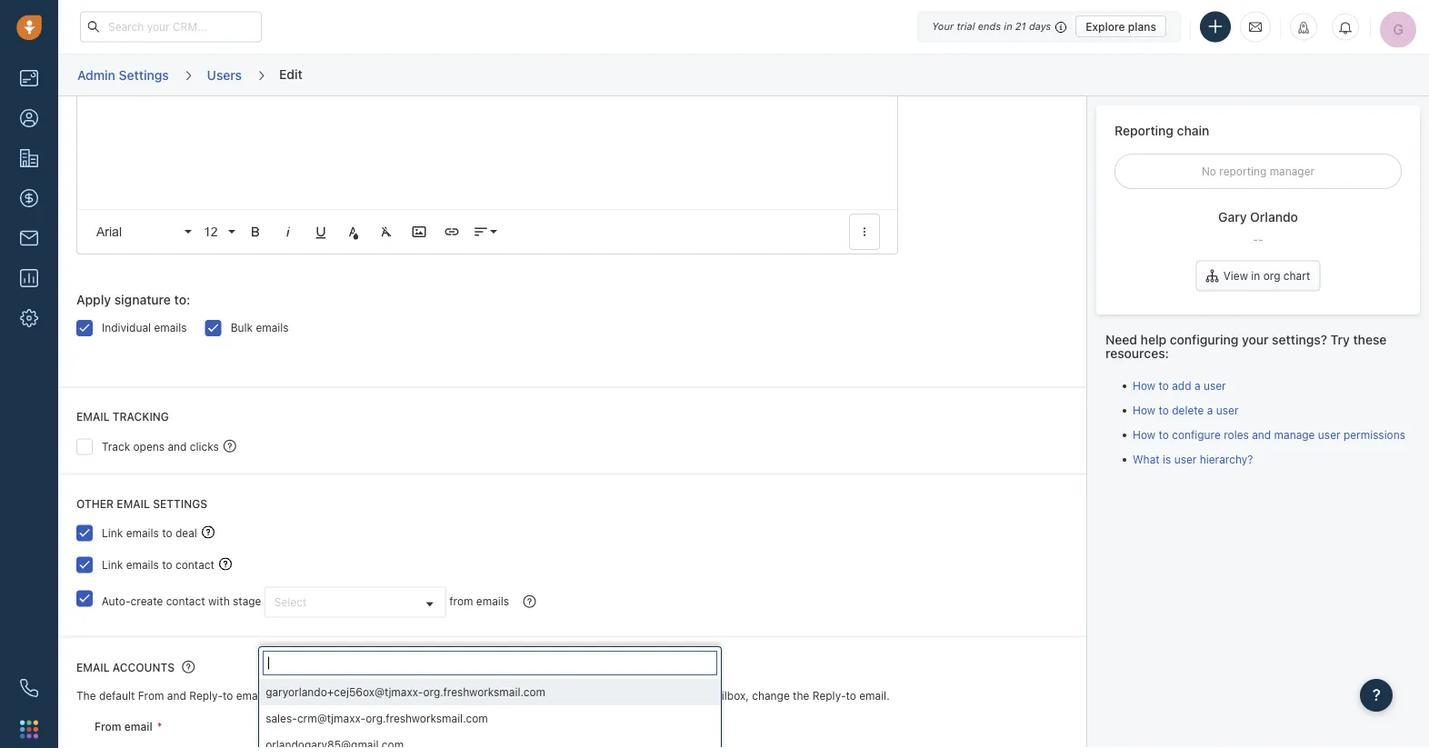 Task type: vqa. For each thing, say whether or not it's contained in the screenshot.
from
yes



Task type: describe. For each thing, give the bounding box(es) containing it.
email accounts
[[76, 662, 175, 675]]

other
[[76, 498, 114, 511]]

in inside button
[[1252, 270, 1261, 282]]

to
[[545, 690, 558, 703]]

permissions
[[1344, 428, 1406, 441]]

these
[[1354, 332, 1387, 347]]

add
[[1172, 379, 1192, 392]]

explore
[[1086, 20, 1125, 33]]

different
[[659, 690, 703, 703]]

to left deal
[[162, 527, 172, 540]]

1 replies from the left
[[434, 690, 469, 703]]

the default from and reply-to emails help you send emails and track replies in freshsales. to receive replies in a different mailbox, change the reply-to email.
[[76, 690, 890, 703]]

garyorlando+cej56ox@tjmaxx-org.freshworksmail.com option
[[259, 680, 721, 706]]

try
[[1331, 332, 1350, 347]]

need help configuring your settings? try these resources:
[[1106, 332, 1387, 361]]

auto-
[[102, 595, 131, 608]]

how to add a user link
[[1133, 379, 1226, 392]]

in left different at the left of page
[[638, 690, 647, 703]]

in up the sales-crm@tjmaxx-org.freshworksmail.com "option"
[[472, 690, 481, 703]]

from
[[449, 595, 473, 608]]

configure
[[1172, 428, 1221, 441]]

21
[[1016, 20, 1027, 32]]

chain
[[1177, 123, 1210, 138]]

your
[[932, 20, 954, 32]]

sales-crm@tjmaxx-org.freshworksmail.com
[[266, 712, 488, 725]]

settings
[[119, 67, 169, 82]]

what's new image
[[1298, 21, 1311, 34]]

track
[[405, 690, 431, 703]]

explore plans
[[1086, 20, 1157, 33]]

reporting
[[1220, 165, 1267, 178]]

user right manage
[[1319, 428, 1341, 441]]

orlando
[[1251, 210, 1299, 225]]

auto-create contact with stage
[[102, 595, 261, 608]]

and left track
[[383, 690, 402, 703]]

in left 21
[[1004, 20, 1013, 32]]

apply
[[76, 293, 111, 308]]

email for email tracking
[[76, 411, 110, 424]]

1 horizontal spatial from
[[138, 690, 164, 703]]

chart
[[1284, 270, 1311, 282]]

your trial ends in 21 days
[[932, 20, 1051, 32]]

days
[[1029, 20, 1051, 32]]

question circled image
[[182, 660, 195, 675]]

link for link emails to deal
[[102, 527, 123, 540]]

from email
[[95, 721, 152, 734]]

your
[[1242, 332, 1269, 347]]

help inside 'need help configuring your settings? try these resources:'
[[1141, 332, 1167, 347]]

emails for from emails
[[476, 595, 509, 608]]

org.freshworksmail.com inside garyorlando+cej56ox@tjmaxx-org.freshworksmail.com 'option'
[[423, 686, 546, 699]]

emails for link emails to contact
[[126, 559, 159, 572]]

other email settings
[[76, 498, 207, 511]]

org.freshworksmail.com inside the sales-crm@tjmaxx-org.freshworksmail.com "option"
[[366, 712, 488, 725]]

link emails to contact
[[102, 559, 215, 572]]

a for delete
[[1208, 404, 1214, 416]]

user up roles at the right bottom
[[1217, 404, 1239, 416]]

gary
[[1219, 210, 1247, 225]]

select link
[[265, 588, 445, 618]]

track
[[102, 440, 130, 453]]

opens
[[133, 440, 165, 453]]

deal
[[176, 527, 197, 540]]

emails for link emails to deal
[[126, 527, 159, 540]]

how to delete a user
[[1133, 404, 1239, 416]]

what is user hierarchy? link
[[1133, 453, 1254, 466]]

send
[[319, 690, 344, 703]]

garyorlando+cej56ox@tjmaxx-org.freshworksmail.com
[[266, 686, 546, 699]]

0 horizontal spatial from
[[95, 721, 121, 734]]

bulk
[[231, 322, 253, 335]]

delete
[[1172, 404, 1204, 416]]

to up is
[[1159, 428, 1169, 441]]

with
[[208, 595, 230, 608]]

view in org chart button
[[1197, 261, 1321, 292]]

users link
[[206, 61, 243, 89]]

to left add
[[1159, 379, 1169, 392]]

to left email. on the bottom right of the page
[[846, 690, 857, 703]]

explore plans link
[[1076, 15, 1167, 37]]

admin settings link
[[76, 61, 170, 89]]

and down question circled icon
[[167, 690, 186, 703]]

org
[[1264, 270, 1281, 282]]

how to configure roles and manage user permissions
[[1133, 428, 1406, 441]]

receive
[[561, 690, 598, 703]]

create
[[131, 595, 163, 608]]

Search your CRM... text field
[[80, 11, 262, 42]]

accounts
[[113, 662, 175, 675]]

default
[[99, 690, 135, 703]]

to:
[[174, 293, 190, 308]]

2 replies from the left
[[601, 690, 635, 703]]

phone image
[[20, 679, 38, 698]]

orlandogary85@gmail.com
[[268, 721, 407, 734]]

manager
[[1270, 165, 1315, 178]]



Task type: locate. For each thing, give the bounding box(es) containing it.
how to configure roles and manage user permissions link
[[1133, 428, 1406, 441]]

1 horizontal spatial replies
[[601, 690, 635, 703]]

manage
[[1275, 428, 1315, 441]]

1 vertical spatial link
[[102, 559, 123, 572]]

1 vertical spatial question circled image
[[523, 594, 536, 609]]

from emails
[[449, 595, 509, 608]]

contact left 'with' on the left of page
[[166, 595, 205, 608]]

the
[[793, 690, 810, 703]]

emails down 'link emails to deal'
[[126, 559, 159, 572]]

-
[[1254, 233, 1259, 245], [1259, 233, 1264, 245]]

0 vertical spatial how
[[1133, 379, 1156, 392]]

1 how from the top
[[1133, 379, 1156, 392]]

is
[[1163, 453, 1172, 466]]

email for other
[[117, 498, 150, 511]]

emails up sales-
[[236, 690, 269, 703]]

2 email from the top
[[76, 662, 110, 675]]

None text field
[[263, 651, 718, 676]]

question circled image right from emails
[[523, 594, 536, 609]]

how for how to configure roles and manage user permissions
[[1133, 428, 1156, 441]]

user right add
[[1204, 379, 1226, 392]]

contact left "click to learn how to link emails to contacts" icon
[[176, 559, 215, 572]]

plans
[[1128, 20, 1157, 33]]

garyorlando+cej56ox@tjmaxx-
[[266, 686, 423, 699]]

emails up 'sales-crm@tjmaxx-org.freshworksmail.com'
[[347, 690, 380, 703]]

email
[[117, 498, 150, 511], [124, 721, 152, 734]]

1 vertical spatial email
[[76, 662, 110, 675]]

individual
[[102, 322, 151, 335]]

1 vertical spatial contact
[[166, 595, 205, 608]]

emails right bulk
[[256, 322, 289, 335]]

0 vertical spatial a
[[1195, 379, 1201, 392]]

1 horizontal spatial question circled image
[[523, 594, 536, 609]]

question circled image
[[224, 439, 236, 454], [523, 594, 536, 609]]

question circled image right "clicks"
[[224, 439, 236, 454]]

reply-
[[189, 690, 223, 703], [813, 690, 846, 703]]

click to learn how to link emails to contacts image
[[219, 558, 232, 571]]

emails down to:
[[154, 322, 187, 335]]

0 vertical spatial email
[[117, 498, 150, 511]]

contact
[[176, 559, 215, 572], [166, 595, 205, 608]]

link emails to deal
[[102, 527, 197, 540]]

configuring
[[1170, 332, 1239, 347]]

from down 'accounts'
[[138, 690, 164, 703]]

user
[[1204, 379, 1226, 392], [1217, 404, 1239, 416], [1319, 428, 1341, 441], [1175, 453, 1197, 466]]

view in org chart
[[1224, 270, 1311, 282]]

emails right from
[[476, 595, 509, 608]]

from down default
[[95, 721, 121, 734]]

sales-crm@tjmaxx-org.freshworksmail.com option
[[259, 706, 721, 732]]

0 vertical spatial question circled image
[[224, 439, 236, 454]]

email
[[76, 411, 110, 424], [76, 662, 110, 675]]

how down how to add a user at right bottom
[[1133, 404, 1156, 416]]

0 vertical spatial contact
[[176, 559, 215, 572]]

roles
[[1224, 428, 1249, 441]]

how down resources:
[[1133, 379, 1156, 392]]

tracking
[[113, 411, 169, 424]]

1 vertical spatial how
[[1133, 404, 1156, 416]]

1 reply- from the left
[[189, 690, 223, 703]]

in left org
[[1252, 270, 1261, 282]]

settings
[[153, 498, 207, 511]]

email for email accounts
[[76, 662, 110, 675]]

users
[[207, 67, 242, 82]]

to left the delete
[[1159, 404, 1169, 416]]

gary orlando --
[[1219, 210, 1299, 245]]

track opens and clicks
[[102, 440, 219, 453]]

replies right receive
[[601, 690, 635, 703]]

1 email from the top
[[76, 411, 110, 424]]

and right roles at the right bottom
[[1253, 428, 1272, 441]]

bulk emails
[[231, 322, 289, 335]]

and left "clicks"
[[168, 440, 187, 453]]

from
[[138, 690, 164, 703], [95, 721, 121, 734]]

list box containing garyorlando+cej56ox@tjmaxx-org.freshworksmail.com
[[259, 680, 721, 748]]

0 horizontal spatial help
[[272, 690, 294, 703]]

0 vertical spatial from
[[138, 690, 164, 703]]

reporting
[[1115, 123, 1174, 138]]

0 vertical spatial link
[[102, 527, 123, 540]]

emails
[[154, 322, 187, 335], [256, 322, 289, 335], [126, 527, 159, 540], [126, 559, 159, 572], [476, 595, 509, 608], [236, 690, 269, 703], [347, 690, 380, 703]]

email up 'track'
[[76, 411, 110, 424]]

0 vertical spatial email
[[76, 411, 110, 424]]

option
[[259, 732, 721, 748]]

org.freshworksmail.com down track
[[366, 712, 488, 725]]

1 vertical spatial help
[[272, 690, 294, 703]]

link
[[102, 527, 123, 540], [102, 559, 123, 572]]

to left you
[[223, 690, 233, 703]]

reporting chain no reporting manager
[[1115, 123, 1315, 178]]

a right add
[[1195, 379, 1201, 392]]

reply- right the
[[813, 690, 846, 703]]

org.freshworksmail.com
[[423, 686, 546, 699], [366, 712, 488, 725]]

1 vertical spatial org.freshworksmail.com
[[366, 712, 488, 725]]

to down 'link emails to deal'
[[162, 559, 172, 572]]

2 - from the left
[[1259, 233, 1264, 245]]

need
[[1106, 332, 1138, 347]]

1 link from the top
[[102, 527, 123, 540]]

trial
[[957, 20, 975, 32]]

how for how to delete a user
[[1133, 404, 1156, 416]]

a
[[1195, 379, 1201, 392], [1208, 404, 1214, 416], [650, 690, 656, 703]]

emails down other email settings
[[126, 527, 159, 540]]

0 horizontal spatial question circled image
[[224, 439, 236, 454]]

2 link from the top
[[102, 559, 123, 572]]

freshsales.
[[484, 690, 542, 703]]

resources:
[[1106, 346, 1169, 361]]

help up sales-
[[272, 690, 294, 703]]

2 reply- from the left
[[813, 690, 846, 703]]

list box
[[259, 680, 721, 748]]

email down default
[[124, 721, 152, 734]]

org.freshworksmail.com up the sales-crm@tjmaxx-org.freshworksmail.com "option"
[[423, 686, 546, 699]]

what is user hierarchy?
[[1133, 453, 1254, 466]]

user right is
[[1175, 453, 1197, 466]]

2 vertical spatial a
[[650, 690, 656, 703]]

apply signature to:
[[76, 293, 190, 308]]

the
[[76, 690, 96, 703]]

individual emails
[[102, 322, 187, 335]]

1 vertical spatial from
[[95, 721, 121, 734]]

email.
[[860, 690, 890, 703]]

0 vertical spatial help
[[1141, 332, 1167, 347]]

1 horizontal spatial reply-
[[813, 690, 846, 703]]

clicks
[[190, 440, 219, 453]]

link for link emails to contact
[[102, 559, 123, 572]]

help right need
[[1141, 332, 1167, 347]]

send email image
[[1250, 19, 1262, 34]]

reply- down question circled icon
[[189, 690, 223, 703]]

click to learn how to link conversations to deals image
[[202, 526, 215, 539]]

crm@tjmaxx-
[[297, 712, 366, 725]]

0 horizontal spatial reply-
[[189, 690, 223, 703]]

emails for individual emails
[[154, 322, 187, 335]]

emails for bulk emails
[[256, 322, 289, 335]]

link up auto-
[[102, 559, 123, 572]]

email for from
[[124, 721, 152, 734]]

link down the other on the bottom of the page
[[102, 527, 123, 540]]

how for how to add a user
[[1133, 379, 1156, 392]]

0 vertical spatial org.freshworksmail.com
[[423, 686, 546, 699]]

0 horizontal spatial a
[[650, 690, 656, 703]]

no
[[1202, 165, 1217, 178]]

stage
[[233, 595, 261, 608]]

admin settings
[[77, 67, 169, 82]]

1 vertical spatial email
[[124, 721, 152, 734]]

and
[[1253, 428, 1272, 441], [168, 440, 187, 453], [167, 690, 186, 703], [383, 690, 402, 703]]

1 horizontal spatial help
[[1141, 332, 1167, 347]]

what
[[1133, 453, 1160, 466]]

2 vertical spatial how
[[1133, 428, 1156, 441]]

a left different at the left of page
[[650, 690, 656, 703]]

how to add a user
[[1133, 379, 1226, 392]]

replies right track
[[434, 690, 469, 703]]

select
[[274, 597, 307, 609]]

freshworks switcher image
[[20, 721, 38, 739]]

email tracking
[[76, 411, 169, 424]]

a right the delete
[[1208, 404, 1214, 416]]

how up what
[[1133, 428, 1156, 441]]

how
[[1133, 379, 1156, 392], [1133, 404, 1156, 416], [1133, 428, 1156, 441]]

help
[[1141, 332, 1167, 347], [272, 690, 294, 703]]

sales-
[[266, 712, 297, 725]]

settings?
[[1272, 332, 1328, 347]]

change
[[752, 690, 790, 703]]

view
[[1224, 270, 1249, 282]]

hierarchy?
[[1200, 453, 1254, 466]]

signature
[[114, 293, 171, 308]]

email up "the"
[[76, 662, 110, 675]]

0 horizontal spatial replies
[[434, 690, 469, 703]]

email up 'link emails to deal'
[[117, 498, 150, 511]]

3 how from the top
[[1133, 428, 1156, 441]]

1 horizontal spatial a
[[1195, 379, 1201, 392]]

how to delete a user link
[[1133, 404, 1239, 416]]

edit
[[279, 66, 303, 81]]

1 - from the left
[[1254, 233, 1259, 245]]

2 horizontal spatial a
[[1208, 404, 1214, 416]]

ends
[[978, 20, 1001, 32]]

a for add
[[1195, 379, 1201, 392]]

1 vertical spatial a
[[1208, 404, 1214, 416]]

2 how from the top
[[1133, 404, 1156, 416]]

orlandogary85@gmail.com link
[[259, 713, 721, 742]]

phone element
[[11, 670, 47, 707]]



